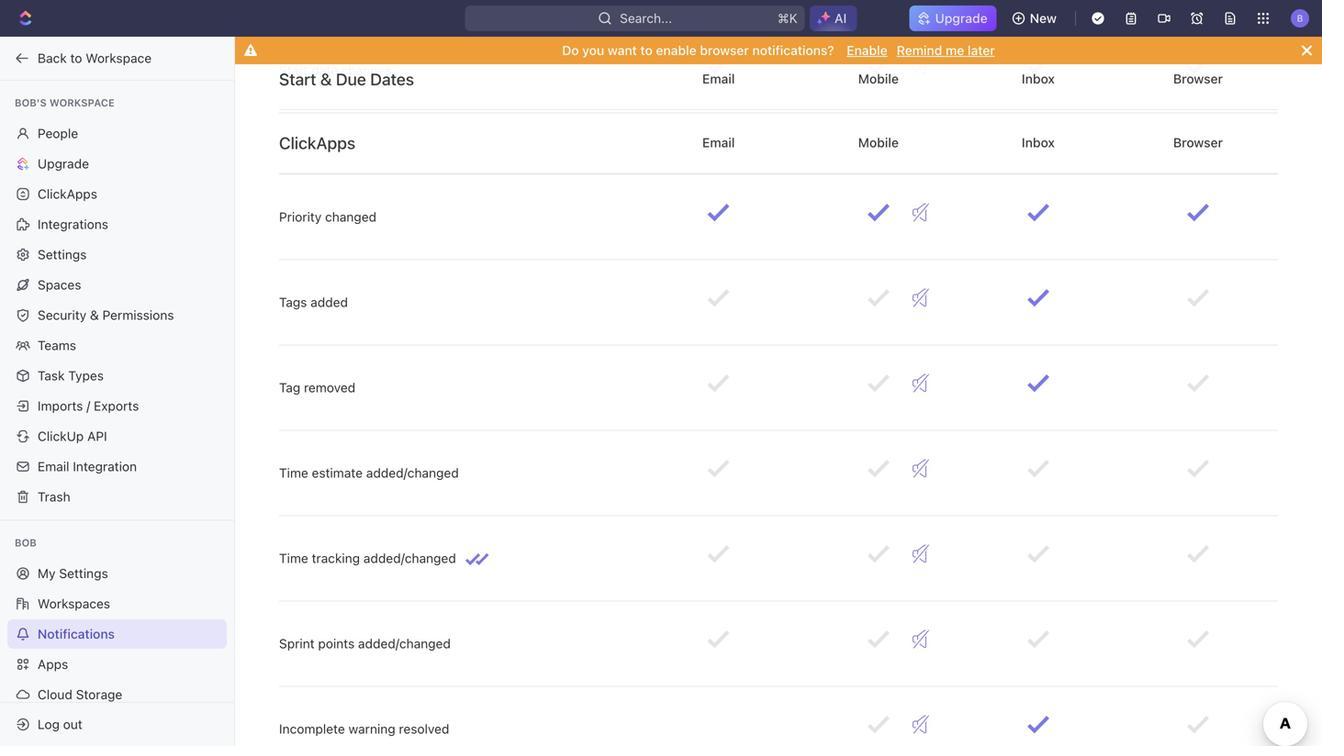 Task type: describe. For each thing, give the bounding box(es) containing it.
browser for clickapps
[[1171, 135, 1227, 150]]

tags
[[279, 295, 307, 310]]

2 vertical spatial email
[[38, 459, 69, 475]]

1 vertical spatial clickapps
[[38, 186, 97, 202]]

removed
[[304, 380, 356, 395]]

apps link
[[7, 650, 227, 680]]

0 vertical spatial upgrade link
[[910, 6, 997, 31]]

1 horizontal spatial to
[[641, 43, 653, 58]]

back to workspace button
[[7, 44, 218, 73]]

clickapps link
[[7, 180, 227, 209]]

start for start date changes
[[279, 62, 308, 78]]

workspace inside button
[[86, 51, 152, 66]]

want
[[608, 43, 637, 58]]

mobile for start & due dates
[[855, 71, 903, 86]]

changes
[[342, 62, 392, 78]]

& for start
[[321, 69, 332, 89]]

workspaces
[[38, 597, 110, 612]]

1 off image from the top
[[913, 204, 930, 222]]

storage
[[76, 688, 123, 703]]

tag
[[279, 380, 301, 395]]

clickup api
[[38, 429, 107, 444]]

1 horizontal spatial upgrade
[[936, 11, 988, 26]]

inbox for clickapps
[[1019, 135, 1059, 150]]

points
[[318, 637, 355, 652]]

clickup api link
[[7, 422, 227, 452]]

api
[[87, 429, 107, 444]]

you
[[583, 43, 605, 58]]

apps
[[38, 657, 68, 672]]

added/changed for time estimate added/changed
[[366, 466, 459, 481]]

time for time estimate added/changed
[[279, 466, 308, 481]]

enable
[[656, 43, 697, 58]]

⌘k
[[778, 11, 798, 26]]

tag removed
[[279, 380, 356, 395]]

do
[[562, 43, 579, 58]]

imports / exports link
[[7, 392, 227, 421]]

priority changed
[[279, 209, 377, 225]]

my settings link
[[7, 559, 227, 589]]

time estimate added/changed
[[279, 466, 459, 481]]

email for clickapps
[[699, 135, 739, 150]]

changed
[[325, 209, 377, 225]]

do you want to enable browser notifications? enable remind me later
[[562, 43, 996, 58]]

tags added
[[279, 295, 348, 310]]

new
[[1030, 11, 1057, 26]]

time for time tracking added/changed
[[279, 551, 308, 566]]

enable
[[847, 43, 888, 58]]

settings link
[[7, 240, 227, 270]]

b button
[[1286, 4, 1316, 33]]

me
[[946, 43, 965, 58]]

0 vertical spatial settings
[[38, 247, 87, 262]]

email for start & due dates
[[699, 71, 739, 86]]

tracking
[[312, 551, 360, 566]]

sprint
[[279, 637, 315, 652]]

off image for start date changes
[[913, 57, 930, 75]]

bob's workspace
[[15, 97, 115, 109]]

imports
[[38, 399, 83, 414]]

integration
[[73, 459, 137, 475]]

task
[[38, 368, 65, 384]]

inbox for start & due dates
[[1019, 71, 1059, 86]]

priority
[[279, 209, 322, 225]]

browser
[[700, 43, 749, 58]]

1 vertical spatial workspace
[[49, 97, 115, 109]]

start for start & due dates
[[279, 69, 316, 89]]

due
[[336, 69, 366, 89]]

date
[[312, 62, 338, 78]]

integrations link
[[7, 210, 227, 239]]

cloud
[[38, 688, 72, 703]]

trash
[[38, 490, 70, 505]]

new button
[[1005, 4, 1068, 33]]

off image for time estimate added/changed
[[913, 460, 930, 478]]

workspaces link
[[7, 590, 227, 619]]

teams link
[[7, 331, 227, 361]]

spaces
[[38, 277, 81, 293]]

5 off image from the top
[[913, 545, 930, 564]]

log out
[[38, 718, 83, 733]]

/
[[87, 399, 90, 414]]

task types
[[38, 368, 104, 384]]

cloud storage link
[[7, 681, 227, 710]]

mobile for clickapps
[[855, 135, 903, 150]]

2 off image from the top
[[913, 716, 930, 735]]

integrations
[[38, 217, 108, 232]]

off image for sprint points added/changed
[[913, 631, 930, 649]]

start & due dates
[[279, 69, 414, 89]]



Task type: locate. For each thing, give the bounding box(es) containing it.
& for security
[[90, 308, 99, 323]]

later
[[968, 43, 996, 58]]

upgrade link up the clickapps link
[[7, 149, 227, 179]]

browser for start & due dates
[[1171, 71, 1227, 86]]

0 vertical spatial time
[[279, 466, 308, 481]]

1 start from the top
[[279, 62, 308, 78]]

workspace right back
[[86, 51, 152, 66]]

security & permissions link
[[7, 301, 227, 330]]

out
[[63, 718, 83, 733]]

upgrade
[[936, 11, 988, 26], [38, 156, 89, 171]]

to inside back to workspace button
[[70, 51, 82, 66]]

b
[[1298, 13, 1304, 23]]

1 vertical spatial settings
[[59, 566, 108, 582]]

added/changed right points
[[358, 637, 451, 652]]

settings up the workspaces
[[59, 566, 108, 582]]

clickup
[[38, 429, 84, 444]]

1 off image from the top
[[913, 57, 930, 75]]

spaces link
[[7, 271, 227, 300]]

& left "due"
[[321, 69, 332, 89]]

sprint points added/changed
[[279, 637, 451, 652]]

6 off image from the top
[[913, 631, 930, 649]]

remind
[[897, 43, 943, 58]]

ai button
[[810, 6, 857, 31]]

added/changed for time tracking added/changed
[[364, 551, 456, 566]]

email integration
[[38, 459, 137, 475]]

people
[[38, 126, 78, 141]]

trash link
[[7, 483, 227, 512]]

2 off image from the top
[[913, 289, 930, 307]]

3 off image from the top
[[913, 374, 930, 393]]

upgrade down people
[[38, 156, 89, 171]]

1 vertical spatial email
[[699, 135, 739, 150]]

0 horizontal spatial &
[[90, 308, 99, 323]]

settings up spaces
[[38, 247, 87, 262]]

mobile
[[855, 71, 903, 86], [855, 135, 903, 150]]

0 vertical spatial upgrade
[[936, 11, 988, 26]]

start
[[279, 62, 308, 78], [279, 69, 316, 89]]

2 vertical spatial added/changed
[[358, 637, 451, 652]]

back to workspace
[[38, 51, 152, 66]]

0 horizontal spatial to
[[70, 51, 82, 66]]

added
[[311, 295, 348, 310]]

permissions
[[103, 308, 174, 323]]

workspace up people
[[49, 97, 115, 109]]

dates
[[370, 69, 414, 89]]

off image
[[913, 204, 930, 222], [913, 716, 930, 735]]

clickapps down start & due dates
[[279, 133, 356, 153]]

to right want
[[641, 43, 653, 58]]

workspace
[[86, 51, 152, 66], [49, 97, 115, 109]]

to right back
[[70, 51, 82, 66]]

notifications
[[38, 627, 115, 642]]

1 vertical spatial upgrade
[[38, 156, 89, 171]]

1 vertical spatial off image
[[913, 716, 930, 735]]

start left "due"
[[279, 69, 316, 89]]

notifications link
[[7, 620, 227, 650]]

added/changed for sprint points added/changed
[[358, 637, 451, 652]]

ai
[[835, 11, 847, 26]]

notifications?
[[753, 43, 835, 58]]

added/changed right estimate
[[366, 466, 459, 481]]

back
[[38, 51, 67, 66]]

people link
[[7, 119, 227, 148]]

1 mobile from the top
[[855, 71, 903, 86]]

0 vertical spatial off image
[[913, 204, 930, 222]]

my
[[38, 566, 56, 582]]

1 vertical spatial &
[[90, 308, 99, 323]]

teams
[[38, 338, 76, 353]]

&
[[321, 69, 332, 89], [90, 308, 99, 323]]

1 vertical spatial upgrade link
[[7, 149, 227, 179]]

start date changes
[[279, 62, 392, 78]]

email
[[699, 71, 739, 86], [699, 135, 739, 150], [38, 459, 69, 475]]

2 mobile from the top
[[855, 135, 903, 150]]

2 inbox from the top
[[1019, 135, 1059, 150]]

0 horizontal spatial upgrade
[[38, 156, 89, 171]]

types
[[68, 368, 104, 384]]

inbox
[[1019, 71, 1059, 86], [1019, 135, 1059, 150]]

resolved
[[399, 722, 450, 737]]

task types link
[[7, 362, 227, 391]]

log
[[38, 718, 60, 733]]

time left estimate
[[279, 466, 308, 481]]

2 browser from the top
[[1171, 135, 1227, 150]]

1 time from the top
[[279, 466, 308, 481]]

0 vertical spatial clickapps
[[279, 133, 356, 153]]

0 horizontal spatial upgrade link
[[7, 149, 227, 179]]

0 horizontal spatial clickapps
[[38, 186, 97, 202]]

time tracking added/changed
[[279, 551, 456, 566]]

warning
[[349, 722, 396, 737]]

2 start from the top
[[279, 69, 316, 89]]

clickapps
[[279, 133, 356, 153], [38, 186, 97, 202]]

0 vertical spatial workspace
[[86, 51, 152, 66]]

log out button
[[7, 711, 219, 740]]

1 vertical spatial browser
[[1171, 135, 1227, 150]]

1 horizontal spatial &
[[321, 69, 332, 89]]

off image for tag removed
[[913, 374, 930, 393]]

0 vertical spatial browser
[[1171, 71, 1227, 86]]

to
[[641, 43, 653, 58], [70, 51, 82, 66]]

0 vertical spatial mobile
[[855, 71, 903, 86]]

1 vertical spatial inbox
[[1019, 135, 1059, 150]]

1 horizontal spatial upgrade link
[[910, 6, 997, 31]]

email integration link
[[7, 452, 227, 482]]

upgrade up me
[[936, 11, 988, 26]]

upgrade link up me
[[910, 6, 997, 31]]

added/changed
[[366, 466, 459, 481], [364, 551, 456, 566], [358, 637, 451, 652]]

1 vertical spatial mobile
[[855, 135, 903, 150]]

incomplete warning resolved
[[279, 722, 450, 737]]

1 inbox from the top
[[1019, 71, 1059, 86]]

time left 'tracking'
[[279, 551, 308, 566]]

0 vertical spatial &
[[321, 69, 332, 89]]

1 vertical spatial time
[[279, 551, 308, 566]]

estimate
[[312, 466, 363, 481]]

0 vertical spatial inbox
[[1019, 71, 1059, 86]]

exports
[[94, 399, 139, 414]]

added/changed right 'tracking'
[[364, 551, 456, 566]]

1 horizontal spatial clickapps
[[279, 133, 356, 153]]

security & permissions
[[38, 308, 174, 323]]

incomplete
[[279, 722, 345, 737]]

search...
[[620, 11, 673, 26]]

0 vertical spatial email
[[699, 71, 739, 86]]

security
[[38, 308, 87, 323]]

bob
[[15, 537, 37, 549]]

off image
[[913, 57, 930, 75], [913, 289, 930, 307], [913, 374, 930, 393], [913, 460, 930, 478], [913, 545, 930, 564], [913, 631, 930, 649]]

time
[[279, 466, 308, 481], [279, 551, 308, 566]]

off image for tags added
[[913, 289, 930, 307]]

cloud storage
[[38, 688, 123, 703]]

2 time from the top
[[279, 551, 308, 566]]

0 vertical spatial added/changed
[[366, 466, 459, 481]]

start left date
[[279, 62, 308, 78]]

imports / exports
[[38, 399, 139, 414]]

clickapps up "integrations"
[[38, 186, 97, 202]]

1 vertical spatial added/changed
[[364, 551, 456, 566]]

upgrade link
[[910, 6, 997, 31], [7, 149, 227, 179]]

1 browser from the top
[[1171, 71, 1227, 86]]

my settings
[[38, 566, 108, 582]]

bob's
[[15, 97, 47, 109]]

4 off image from the top
[[913, 460, 930, 478]]

& right security
[[90, 308, 99, 323]]



Task type: vqa. For each thing, say whether or not it's contained in the screenshot.
Off
no



